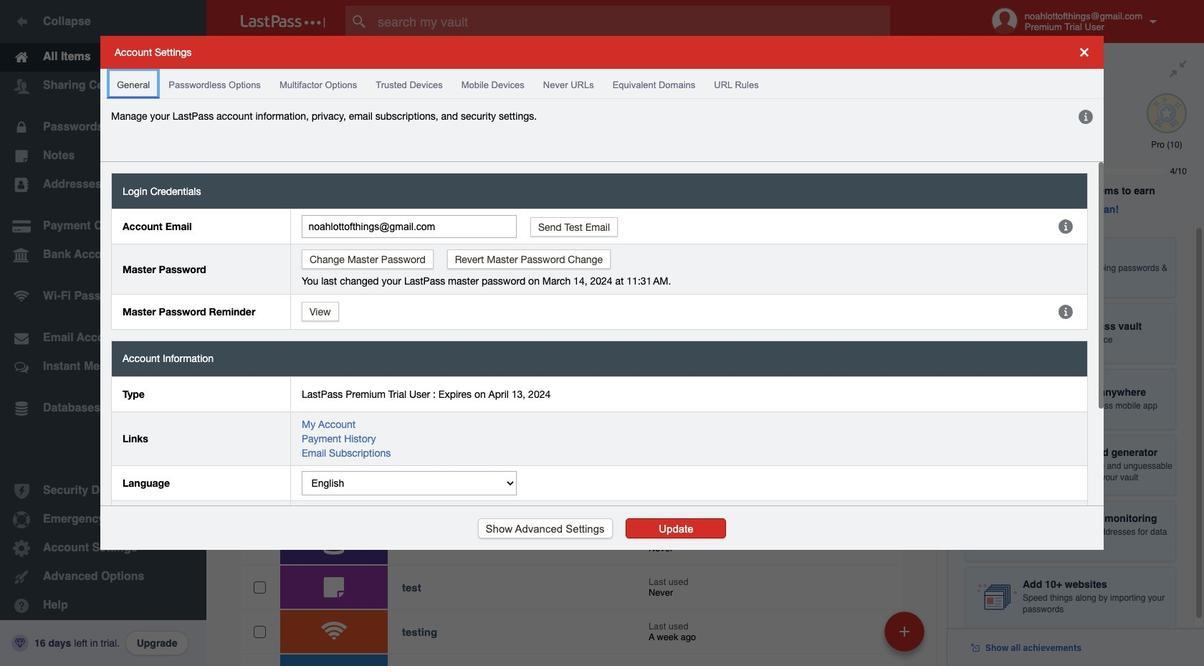 Task type: vqa. For each thing, say whether or not it's contained in the screenshot.
main navigation navigation in the left of the page
yes



Task type: describe. For each thing, give the bounding box(es) containing it.
lastpass image
[[241, 15, 326, 28]]

search my vault text field
[[346, 6, 918, 37]]

main navigation navigation
[[0, 0, 206, 666]]

Search search field
[[346, 6, 918, 37]]

vault options navigation
[[206, 43, 948, 86]]



Task type: locate. For each thing, give the bounding box(es) containing it.
new item image
[[900, 626, 910, 636]]

new item navigation
[[880, 607, 933, 666]]



